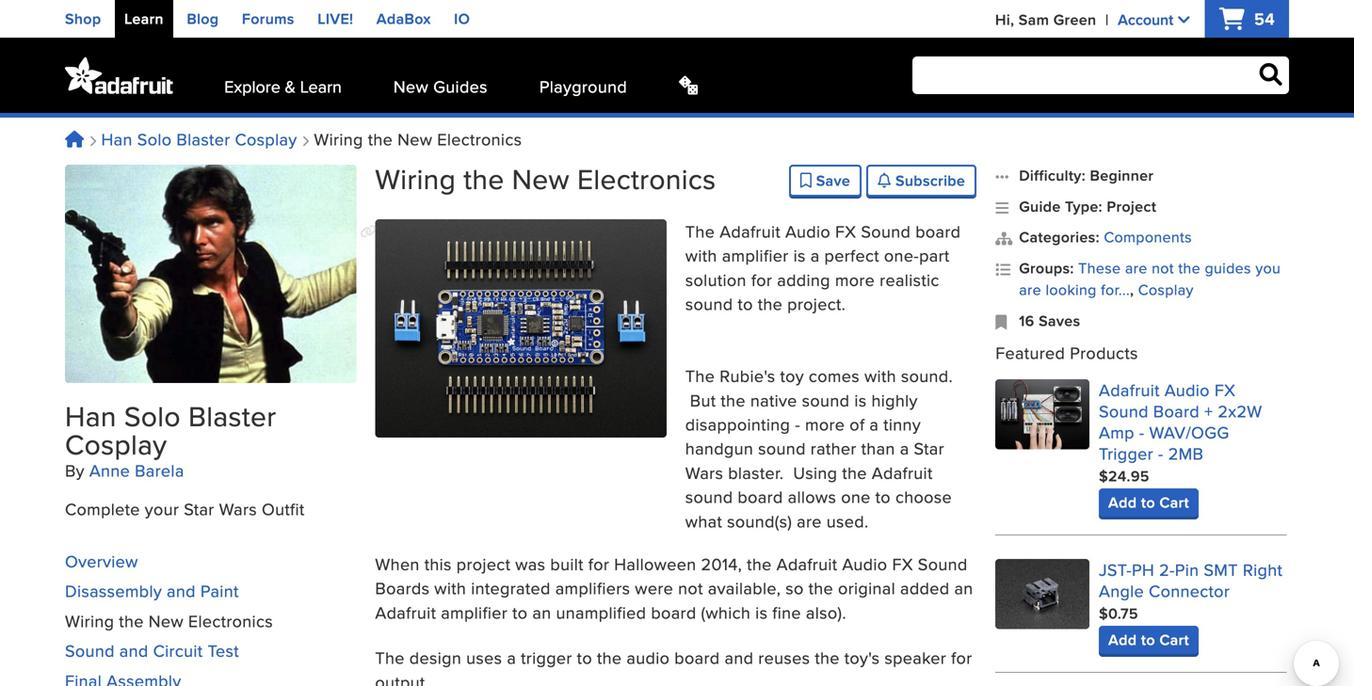 Task type: describe. For each thing, give the bounding box(es) containing it.
design uses a trigger
[[410, 647, 573, 671]]

explore & learn button
[[224, 74, 342, 98]]

green
[[1054, 8, 1097, 31]]

a inside the adafruit audio fx sound board with amplifier is a perfect one-part solution for adding more realistic sound to the project.
[[811, 244, 820, 268]]

blog
[[187, 8, 219, 30]]

new guides
[[394, 74, 488, 98]]

adafruit inside the adafruit audio fx sound board with amplifier is a perfect one-part solution for adding more realistic sound to the project.
[[720, 220, 781, 244]]

the rubie's toy comes with sound. but the native sound is highly disappointing - more of a tinny handgun sound rather than a star wars blaster.  using the adafruit sound board allows one to choose what sound(s) are used.
[[686, 364, 954, 534]]

is inside when this project was built for halloween 2014, the adafruit audio fx sound boards with integrated amplifiers were not available, so the original added an adafruit amplifier to an unamplified board (which is fine also).
[[756, 601, 768, 625]]

add inside jst-ph 2-pin smt right angle connector $0.75 add to cart
[[1109, 629, 1138, 651]]

hi,
[[996, 8, 1015, 31]]

allows
[[788, 485, 837, 509]]

fx inside the adafruit audio fx sound board with amplifier is a perfect one-part solution for adding more realistic sound to the project.
[[836, 220, 857, 244]]

adding
[[778, 268, 831, 292]]

, cosplay
[[1131, 279, 1194, 301]]

chevron right image
[[89, 136, 97, 147]]

adafruit inside adafruit audio fx sound board + 2x2w amp - wav/ogg trigger - 2mb $24.95 add to cart
[[1100, 378, 1161, 402]]

with inside the adafruit audio fx sound board with amplifier is a perfect one-part solution for adding more realistic sound to the project.
[[686, 244, 718, 268]]

pin
[[1176, 558, 1200, 582]]

breadcrumbs element
[[65, 127, 522, 151]]

overview
[[65, 550, 138, 574]]

sound is
[[802, 388, 867, 412]]

the for the rubie's toy comes with sound. but the native sound is highly disappointing - more of a tinny handgun sound rather than a star wars blaster.  using the adafruit sound board allows one to choose what sound(s) are used.
[[686, 364, 715, 388]]

skill level element
[[996, 164, 1288, 187]]

wiring the new electronics inside "breadcrumbs" element
[[309, 127, 522, 151]]

one
[[842, 485, 871, 509]]

guide information element
[[65, 165, 357, 521]]

part
[[920, 244, 950, 268]]

solution
[[686, 268, 747, 292]]

$0.75
[[1100, 603, 1139, 625]]

electronics inside overview disassembly and paint wiring the new electronics sound and circuit test
[[188, 609, 273, 634]]

output.
[[375, 671, 430, 687]]

connector
[[1150, 579, 1231, 603]]

not inside these are not the guides you are looking for...
[[1152, 257, 1175, 279]]

comes
[[809, 364, 860, 388]]

featured products
[[996, 341, 1139, 365]]

sound(s)
[[728, 510, 793, 534]]

guides
[[433, 74, 488, 98]]

han solo blaster cosplay image
[[65, 165, 357, 384]]

board inside the design uses a trigger to the audio board and reuses the toy's speaker for output.
[[675, 647, 720, 671]]

explore
[[224, 74, 281, 98]]

anne barela link
[[89, 459, 184, 483]]

project
[[457, 553, 511, 577]]

cart inside adafruit audio fx sound board + 2x2w amp - wav/ogg trigger - 2mb $24.95 add to cart
[[1160, 492, 1190, 514]]

star inside the rubie's toy comes with sound. but the native sound is highly disappointing - more of a tinny handgun sound rather than a star wars blaster.  using the adafruit sound board allows one to choose what sound(s) are used.
[[914, 437, 945, 461]]

electronics inside page content region
[[578, 159, 716, 199]]

wav/ogg
[[1150, 421, 1230, 445]]

guide type element
[[996, 195, 1288, 218]]

amplifiers
[[556, 577, 631, 601]]

board inside the rubie's toy comes with sound. but the native sound is highly disappointing - more of a tinny handgun sound rather than a star wars blaster.  using the adafruit sound board allows one to choose what sound(s) are used.
[[738, 485, 784, 509]]

when this project was built for halloween 2014, the adafruit audio fx sound boards with integrated amplifiers were not available, so the original added an adafruit amplifier to an unamplified board (which is fine also).
[[375, 553, 974, 625]]

to inside jst-ph 2-pin smt right angle connector $0.75 add to cart
[[1142, 629, 1156, 651]]

rather
[[811, 437, 857, 461]]

|
[[1106, 8, 1110, 31]]

1 horizontal spatial -
[[1140, 421, 1145, 445]]

fx inside when this project was built for halloween 2014, the adafruit audio fx sound boards with integrated amplifiers were not available, so the original added an adafruit amplifier to an unamplified board (which is fine also).
[[893, 553, 914, 577]]

adafruit audio fx sound board + 2x2w amp - wav/ogg trigger - 2mb link
[[1100, 378, 1263, 466]]

barela
[[135, 459, 184, 483]]

2 horizontal spatial -
[[1159, 442, 1164, 466]]

add to cart link for to
[[1100, 626, 1199, 655]]

new inside page content region
[[512, 159, 570, 199]]

than
[[862, 437, 896, 461]]

circuit
[[153, 639, 203, 663]]

these are not the guides you are looking for... link
[[1020, 257, 1282, 300]]

you
[[1256, 257, 1282, 279]]

2-
[[1160, 558, 1176, 582]]

components_sound fx amp.jpg image
[[375, 220, 667, 438]]

subscribe link
[[867, 165, 977, 197]]

han solo blaster cosplay by anne barela
[[65, 396, 277, 483]]

products
[[1071, 341, 1139, 365]]

page content region for guide metadata element on the right top of the page
[[360, 220, 977, 687]]

new inside "breadcrumbs" element
[[398, 127, 433, 151]]

so
[[786, 577, 804, 601]]

han solo blaster cosplay link
[[101, 127, 297, 151]]

to inside when this project was built for halloween 2014, the adafruit audio fx sound boards with integrated amplifiers were not available, so the original added an adafruit amplifier to an unamplified board (which is fine also).
[[513, 601, 528, 625]]

cosplay inside , cosplay
[[1139, 279, 1194, 300]]

account
[[1119, 8, 1174, 31]]

native
[[751, 388, 798, 412]]

groups:
[[1020, 257, 1079, 279]]

your
[[145, 497, 179, 521]]

difficulty:
[[1020, 164, 1086, 187]]

guide tagline element
[[65, 497, 357, 521]]

what
[[686, 510, 723, 534]]

jst-
[[1100, 558, 1133, 582]]

to inside the design uses a trigger to the audio board and reuses the toy's speaker for output.
[[577, 647, 593, 671]]

difficulty: beginner
[[1020, 164, 1155, 187]]

the for the adafruit audio fx sound board with amplifier is a perfect one-part solution for adding more realistic sound to the project.
[[686, 220, 715, 244]]

han solo blaster cosplay
[[101, 127, 297, 151]]

adafruit down "boards"
[[375, 601, 436, 625]]

for inside when this project was built for halloween 2014, the adafruit audio fx sound boards with integrated amplifiers were not available, so the original added an adafruit amplifier to an unamplified board (which is fine also).
[[589, 553, 610, 577]]

wars inside the rubie's toy comes with sound. but the native sound is highly disappointing - more of a tinny handgun sound rather than a star wars blaster.  using the adafruit sound board allows one to choose what sound(s) are used.
[[686, 461, 724, 485]]

amplifier inside when this project was built for halloween 2014, the adafruit audio fx sound boards with integrated amplifiers were not available, so the original added an adafruit amplifier to an unamplified board (which is fine also).
[[441, 601, 508, 625]]

right
[[1244, 558, 1283, 582]]

choose
[[896, 485, 953, 509]]

categories: components
[[1020, 226, 1193, 248]]

1 vertical spatial wiring the new electronics
[[375, 159, 716, 199]]

forums
[[242, 8, 295, 30]]

0 horizontal spatial learn
[[124, 8, 164, 30]]

search image
[[1260, 63, 1283, 86]]

shop link
[[65, 8, 101, 30]]

jst-ph 2-pin smt right angle connector $0.75 add to cart
[[1100, 558, 1283, 651]]

wars inside the guide tagline element
[[219, 497, 257, 521]]

learn link
[[124, 8, 164, 30]]

54
[[1250, 7, 1276, 31]]

adafruit inside the rubie's toy comes with sound. but the native sound is highly disappointing - more of a tinny handgun sound rather than a star wars blaster.  using the adafruit sound board allows one to choose what sound(s) are used.
[[872, 461, 933, 485]]

toy's
[[845, 647, 880, 671]]

han for han solo blaster cosplay
[[101, 127, 133, 151]]

subscribe
[[892, 170, 966, 192]]

cosplay for han solo blaster cosplay
[[235, 127, 297, 151]]

this
[[425, 553, 452, 577]]

adafruit up so
[[777, 553, 838, 577]]

bookmark o image
[[801, 173, 812, 188]]

playground
[[540, 74, 628, 98]]

$24.95
[[1100, 465, 1150, 487]]

built
[[551, 553, 584, 577]]

rubie's
[[720, 364, 776, 388]]

solo for han solo blaster cosplay by anne barela
[[124, 396, 181, 437]]

star inside the guide tagline element
[[184, 497, 214, 521]]

added
[[901, 577, 950, 601]]

fine
[[773, 601, 802, 625]]

featured products for guide region
[[996, 341, 1288, 687]]

looking
[[1046, 279, 1097, 300]]

are inside the rubie's toy comes with sound. but the native sound is highly disappointing - more of a tinny handgun sound rather than a star wars blaster.  using the adafruit sound board allows one to choose what sound(s) are used.
[[797, 510, 822, 534]]

to inside adafruit audio fx sound board + 2x2w amp - wav/ogg trigger - 2mb $24.95 add to cart
[[1142, 492, 1156, 514]]

complete
[[65, 497, 140, 521]]

amp
[[1100, 421, 1135, 445]]

board inside when this project was built for halloween 2014, the adafruit audio fx sound boards with integrated amplifiers were not available, so the original added an adafruit amplifier to an unamplified board (which is fine also).
[[651, 601, 697, 625]]

with inside the rubie's toy comes with sound. but the native sound is highly disappointing - more of a tinny handgun sound rather than a star wars blaster.  using the adafruit sound board allows one to choose what sound(s) are used.
[[865, 364, 897, 388]]

outfit
[[262, 497, 305, 521]]

bell o image
[[878, 173, 892, 188]]

complete your star wars outfit
[[65, 497, 305, 521]]

smt
[[1204, 558, 1239, 582]]

sound.
[[902, 364, 954, 388]]

for...
[[1102, 279, 1131, 300]]

learn home image
[[65, 131, 84, 148]]



Task type: vqa. For each thing, say whether or not it's contained in the screenshot.
Cart
yes



Task type: locate. For each thing, give the bounding box(es) containing it.
cart inside jst-ph 2-pin smt right angle connector $0.75 add to cart
[[1160, 629, 1190, 651]]

is left fine
[[756, 601, 768, 625]]

wiring down disassembly
[[65, 609, 114, 634]]

2 horizontal spatial for
[[952, 647, 973, 671]]

0 vertical spatial wiring the new electronics
[[309, 127, 522, 151]]

playground link
[[540, 74, 628, 98]]

link image
[[360, 225, 377, 238]]

adafruit up solution
[[720, 220, 781, 244]]

1 vertical spatial not
[[679, 577, 704, 601]]

sound up the one-
[[862, 220, 911, 244]]

amplifier up solution
[[722, 244, 789, 268]]

2 horizontal spatial are
[[1126, 257, 1148, 279]]

1 vertical spatial wiring
[[375, 159, 456, 199]]

1 horizontal spatial for
[[752, 268, 773, 292]]

2 page content region from the top
[[360, 220, 977, 687]]

1 vertical spatial amplifier
[[441, 601, 508, 625]]

None search field
[[717, 57, 1290, 94]]

fx up perfect
[[836, 220, 857, 244]]

wiring inside "breadcrumbs" element
[[314, 127, 363, 151]]

the adafruit audio fx sound board with amplifier is a perfect one-part solution for adding more realistic sound to the project.
[[686, 220, 961, 316]]

audio inside when this project was built for halloween 2014, the adafruit audio fx sound boards with integrated amplifiers were not available, so the original added an adafruit amplifier to an unamplified board (which is fine also).
[[843, 553, 888, 577]]

- down native
[[795, 413, 801, 437]]

of
[[850, 413, 865, 437]]

1 horizontal spatial wars
[[686, 461, 724, 485]]

amplifier down the integrated
[[441, 601, 508, 625]]

the inside "breadcrumbs" element
[[368, 127, 393, 151]]

disassembly and paint link
[[65, 580, 239, 604]]

0 horizontal spatial is
[[756, 601, 768, 625]]

disappointing
[[686, 413, 791, 437]]

page content region containing the adafruit audio fx sound board with amplifier is a perfect one-part solution for adding more realistic sound to the project.
[[360, 220, 977, 687]]

fx up added
[[893, 553, 914, 577]]

1 vertical spatial the
[[686, 364, 715, 388]]

integrated
[[471, 577, 551, 601]]

not inside when this project was built for halloween 2014, the adafruit audio fx sound boards with integrated amplifiers were not available, so the original added an adafruit amplifier to an unamplified board (which is fine also).
[[679, 577, 704, 601]]

0 horizontal spatial star
[[184, 497, 214, 521]]

amplifier inside the adafruit audio fx sound board with amplifier is a perfect one-part solution for adding more realistic sound to the project.
[[722, 244, 789, 268]]

cart
[[1160, 492, 1190, 514], [1160, 629, 1190, 651]]

1 horizontal spatial fx
[[893, 553, 914, 577]]

shop
[[65, 8, 101, 30]]

0 horizontal spatial fx
[[836, 220, 857, 244]]

explore & learn
[[224, 74, 342, 98]]

han for han solo blaster cosplay by anne barela
[[65, 396, 117, 437]]

featured
[[996, 341, 1066, 365]]

learn inside popup button
[[300, 74, 342, 98]]

add down $24.95
[[1109, 492, 1138, 514]]

0 vertical spatial add to cart link
[[1100, 489, 1199, 517]]

0 horizontal spatial -
[[795, 413, 801, 437]]

these are not the guides you are looking for...
[[1020, 257, 1282, 300]]

1 horizontal spatial are
[[1020, 279, 1042, 300]]

adafruit up amp
[[1100, 378, 1161, 402]]

with
[[686, 244, 718, 268], [865, 364, 897, 388], [435, 577, 467, 601]]

sound up added
[[918, 553, 968, 577]]

0 vertical spatial more
[[836, 268, 875, 292]]

audio up 'wav/ogg'
[[1165, 378, 1211, 402]]

star right your
[[184, 497, 214, 521]]

audio inside adafruit audio fx sound board + 2x2w amp - wav/ogg trigger - 2mb $24.95 add to cart
[[1165, 378, 1211, 402]]

adafruit
[[720, 220, 781, 244], [1100, 378, 1161, 402], [872, 461, 933, 485], [777, 553, 838, 577], [375, 601, 436, 625]]

2 horizontal spatial fx
[[1215, 378, 1236, 402]]

by
[[65, 459, 85, 483]]

the inside the design uses a trigger to the audio board and reuses the toy's speaker for output.
[[597, 647, 622, 671]]

1 horizontal spatial wiring
[[314, 127, 363, 151]]

star
[[914, 437, 945, 461], [184, 497, 214, 521]]

blaster for han solo blaster cosplay by anne barela
[[188, 396, 277, 437]]

sound inside the adafruit audio fx sound board with amplifier is a perfect one-part solution for adding more realistic sound to the project.
[[862, 220, 911, 244]]

1 horizontal spatial cosplay
[[235, 127, 297, 151]]

0 vertical spatial audio
[[786, 220, 831, 244]]

the up but
[[686, 364, 715, 388]]

1 vertical spatial han
[[65, 396, 117, 437]]

2 vertical spatial wiring
[[65, 609, 114, 634]]

io link
[[454, 8, 470, 30]]

+
[[1205, 399, 1214, 423]]

wars left outfit
[[219, 497, 257, 521]]

add to cart link down the $0.75
[[1100, 626, 1199, 655]]

and up wiring the new electronics link
[[167, 580, 196, 604]]

cosplay inside the 'han solo blaster cosplay by anne barela'
[[65, 425, 167, 465]]

also).
[[806, 601, 847, 625]]

sound down solution
[[686, 292, 733, 316]]

0 vertical spatial cart
[[1160, 492, 1190, 514]]

0 vertical spatial fx
[[836, 220, 857, 244]]

1 add from the top
[[1109, 492, 1138, 514]]

2 horizontal spatial wiring
[[375, 159, 456, 199]]

beginner
[[1091, 164, 1155, 187]]

sound inside when this project was built for halloween 2014, the adafruit audio fx sound boards with integrated amplifiers were not available, so the original added an adafruit amplifier to an unamplified board (which is fine also).
[[918, 553, 968, 577]]

1 add to cart link from the top
[[1100, 489, 1199, 517]]

hi, sam green | account
[[996, 8, 1174, 31]]

1 vertical spatial add
[[1109, 629, 1138, 651]]

1 horizontal spatial audio
[[843, 553, 888, 577]]

blaster for han solo blaster cosplay
[[177, 127, 230, 151]]

wiring up link image
[[375, 159, 456, 199]]

1 page content region from the top
[[360, 159, 977, 687]]

a
[[811, 244, 820, 268], [870, 413, 879, 437], [900, 437, 910, 461]]

to down the integrated
[[513, 601, 528, 625]]

for up the amplifiers
[[589, 553, 610, 577]]

audio up original
[[843, 553, 888, 577]]

board up sound(s)
[[738, 485, 784, 509]]

with up solution
[[686, 244, 718, 268]]

,
[[1131, 279, 1135, 301]]

a down tinny
[[900, 437, 910, 461]]

an
[[955, 577, 974, 601]]

electronics inside "breadcrumbs" element
[[437, 127, 522, 151]]

0 vertical spatial is
[[794, 244, 806, 268]]

audio
[[627, 647, 670, 671]]

fx
[[836, 220, 857, 244], [1215, 378, 1236, 402], [893, 553, 914, 577]]

- left 2mb
[[1159, 442, 1164, 466]]

2 vertical spatial cosplay
[[65, 425, 167, 465]]

used.
[[827, 510, 869, 534]]

solo right chevron right image
[[137, 127, 172, 151]]

with inside when this project was built for halloween 2014, the adafruit audio fx sound boards with integrated amplifiers were not available, so the original added an adafruit amplifier to an unamplified board (which is fine also).
[[435, 577, 467, 601]]

add to cart link down $24.95
[[1100, 489, 1199, 517]]

the inside overview disassembly and paint wiring the new electronics sound and circuit test
[[119, 609, 144, 634]]

trigger
[[1100, 442, 1154, 466]]

electronics
[[437, 127, 522, 151], [578, 159, 716, 199], [188, 609, 273, 634]]

2 vertical spatial sound
[[686, 485, 733, 509]]

groups image
[[996, 258, 1010, 301]]

saves
[[1039, 310, 1081, 332]]

&
[[285, 74, 296, 98]]

cart down 2mb
[[1160, 492, 1190, 514]]

- right amp
[[1140, 421, 1145, 445]]

a up adding
[[811, 244, 820, 268]]

0 vertical spatial electronics
[[437, 127, 522, 151]]

fx inside adafruit audio fx sound board + 2x2w amp - wav/ogg trigger - 2mb $24.95 add to cart
[[1215, 378, 1236, 402]]

1 vertical spatial cosplay
[[1139, 279, 1194, 300]]

forums link
[[242, 8, 295, 30]]

handgun
[[686, 437, 754, 461]]

0 horizontal spatial wars
[[219, 497, 257, 521]]

0 horizontal spatial cosplay
[[65, 425, 167, 465]]

- inside the rubie's toy comes with sound. but the native sound is highly disappointing - more of a tinny handgun sound rather than a star wars blaster.  using the adafruit sound board allows one to choose what sound(s) are used.
[[795, 413, 801, 437]]

sound and circuit test link
[[65, 639, 239, 663]]

guide groups element
[[996, 257, 1288, 301]]

1 vertical spatial solo
[[124, 396, 181, 437]]

with up highly
[[865, 364, 897, 388]]

board down were
[[651, 601, 697, 625]]

2 horizontal spatial electronics
[[578, 159, 716, 199]]

amplifier
[[722, 244, 789, 268], [441, 601, 508, 625]]

wiring inside overview disassembly and paint wiring the new electronics sound and circuit test
[[65, 609, 114, 634]]

to inside the rubie's toy comes with sound. but the native sound is highly disappointing - more of a tinny handgun sound rather than a star wars blaster.  using the adafruit sound board allows one to choose what sound(s) are used.
[[876, 485, 891, 509]]

cart down connector
[[1160, 629, 1190, 651]]

1 vertical spatial sound
[[759, 437, 806, 461]]

han right chevron right image
[[101, 127, 133, 151]]

are
[[1126, 257, 1148, 279], [1020, 279, 1042, 300], [797, 510, 822, 534]]

angle
[[1100, 579, 1145, 603]]

star down tinny
[[914, 437, 945, 461]]

audio inside the adafruit audio fx sound board with amplifier is a perfect one-part solution for adding more realistic sound to the project.
[[786, 220, 831, 244]]

tinny
[[884, 413, 921, 437]]

2mb
[[1169, 442, 1204, 466]]

1 vertical spatial wars
[[219, 497, 257, 521]]

save
[[812, 170, 851, 192]]

overview disassembly and paint wiring the new electronics sound and circuit test
[[65, 550, 273, 663]]

wiring right chevron right icon
[[314, 127, 363, 151]]

learn left blog
[[124, 8, 164, 30]]

sound up what
[[686, 485, 733, 509]]

0 horizontal spatial amplifier
[[441, 601, 508, 625]]

the up solution
[[686, 220, 715, 244]]

1 horizontal spatial with
[[686, 244, 718, 268]]

adafruit logo image
[[65, 57, 173, 94]]

1 vertical spatial learn
[[300, 74, 342, 98]]

sound down disassembly
[[65, 639, 115, 663]]

2 horizontal spatial audio
[[1165, 378, 1211, 402]]

new inside overview disassembly and paint wiring the new electronics sound and circuit test
[[149, 609, 184, 634]]

0 horizontal spatial with
[[435, 577, 467, 601]]

to inside the adafruit audio fx sound board with amplifier is a perfect one-part solution for adding more realistic sound to the project.
[[738, 292, 754, 316]]

halloween
[[615, 553, 697, 577]]

wars down handgun
[[686, 461, 724, 485]]

0 vertical spatial wiring
[[314, 127, 363, 151]]

1 vertical spatial for
[[589, 553, 610, 577]]

page content region containing wiring the new electronics
[[360, 159, 977, 687]]

2x2w
[[1219, 399, 1263, 423]]

highly
[[872, 388, 918, 412]]

0 horizontal spatial wiring
[[65, 609, 114, 634]]

favorites count image
[[996, 310, 1010, 332]]

board up part in the top of the page
[[916, 220, 961, 244]]

guide
[[1020, 195, 1061, 218]]

1 horizontal spatial electronics
[[437, 127, 522, 151]]

for inside the adafruit audio fx sound board with amplifier is a perfect one-part solution for adding more realistic sound to the project.
[[752, 268, 773, 292]]

0 vertical spatial wars
[[686, 461, 724, 485]]

to down an unamplified
[[577, 647, 593, 671]]

account button
[[1119, 8, 1190, 31]]

for left adding
[[752, 268, 773, 292]]

add down the $0.75
[[1109, 629, 1138, 651]]

to right "one"
[[876, 485, 891, 509]]

0 vertical spatial blaster
[[177, 127, 230, 151]]

add to cart link for trigger
[[1100, 489, 1199, 517]]

the inside the rubie's toy comes with sound. but the native sound is highly disappointing - more of a tinny handgun sound rather than a star wars blaster.  using the adafruit sound board allows one to choose what sound(s) are used.
[[686, 364, 715, 388]]

categories image
[[996, 227, 1010, 248]]

audio up adding
[[786, 220, 831, 244]]

sound
[[686, 292, 733, 316], [759, 437, 806, 461], [686, 485, 733, 509]]

1 vertical spatial cart
[[1160, 629, 1190, 651]]

fx right +
[[1215, 378, 1236, 402]]

and down (which
[[725, 647, 754, 671]]

the for the design uses a trigger to the audio board and reuses the toy's speaker for output.
[[375, 647, 405, 671]]

adafruit up choose
[[872, 461, 933, 485]]

2 horizontal spatial a
[[900, 437, 910, 461]]

1 vertical spatial is
[[756, 601, 768, 625]]

for inside the design uses a trigger to the audio board and reuses the toy's speaker for output.
[[952, 647, 973, 671]]

sound up blaster.
[[759, 437, 806, 461]]

1 vertical spatial fx
[[1215, 378, 1236, 402]]

0 horizontal spatial electronics
[[188, 609, 273, 634]]

han inside the 'han solo blaster cosplay by anne barela'
[[65, 396, 117, 437]]

han inside "breadcrumbs" element
[[101, 127, 133, 151]]

jst-ph 2-pin smt right angle connector image
[[996, 560, 1090, 630]]

blaster
[[177, 127, 230, 151], [188, 396, 277, 437]]

0 vertical spatial for
[[752, 268, 773, 292]]

guide categories element
[[996, 226, 1288, 248]]

more inside the rubie's toy comes with sound. but the native sound is highly disappointing - more of a tinny handgun sound rather than a star wars blaster.  using the adafruit sound board allows one to choose what sound(s) are used.
[[806, 413, 845, 437]]

0 horizontal spatial for
[[589, 553, 610, 577]]

0 vertical spatial solo
[[137, 127, 172, 151]]

0 horizontal spatial not
[[679, 577, 704, 601]]

sound inside adafruit audio fx sound board + 2x2w amp - wav/ogg trigger - 2mb $24.95 add to cart
[[1100, 399, 1149, 423]]

to down $24.95
[[1142, 492, 1156, 514]]

0 vertical spatial star
[[914, 437, 945, 461]]

wiring the new electronics
[[309, 127, 522, 151], [375, 159, 716, 199]]

1 vertical spatial add to cart link
[[1100, 626, 1199, 655]]

solo inside "breadcrumbs" element
[[137, 127, 172, 151]]

test
[[208, 639, 239, 663]]

1 vertical spatial electronics
[[578, 159, 716, 199]]

page content region for guide type element
[[360, 159, 977, 687]]

blaster inside "breadcrumbs" element
[[177, 127, 230, 151]]

realistic
[[880, 268, 940, 292]]

were
[[635, 577, 674, 601]]

0 vertical spatial sound
[[686, 292, 733, 316]]

guide pages element
[[65, 540, 357, 687]]

paint
[[201, 580, 239, 604]]

2 vertical spatial electronics
[[188, 609, 273, 634]]

2 vertical spatial for
[[952, 647, 973, 671]]

cosplay link
[[1139, 279, 1194, 300]]

sound for more
[[759, 437, 806, 461]]

1 horizontal spatial amplifier
[[722, 244, 789, 268]]

2 horizontal spatial with
[[865, 364, 897, 388]]

the inside these are not the guides you are looking for...
[[1179, 257, 1201, 279]]

1 vertical spatial more
[[806, 413, 845, 437]]

live! link
[[318, 8, 354, 30]]

is inside the adafruit audio fx sound board with amplifier is a perfect one-part solution for adding more realistic sound to the project.
[[794, 244, 806, 268]]

1 vertical spatial with
[[865, 364, 897, 388]]

solo up barela
[[124, 396, 181, 437]]

speaker
[[885, 647, 947, 671]]

type:
[[1066, 195, 1103, 218]]

guide type: project
[[1020, 195, 1157, 218]]

0 vertical spatial with
[[686, 244, 718, 268]]

2 vertical spatial with
[[435, 577, 467, 601]]

sam
[[1019, 8, 1050, 31]]

wiring inside page content region
[[375, 159, 456, 199]]

cosplay for han solo blaster cosplay by anne barela
[[65, 425, 167, 465]]

the inside the adafruit audio fx sound board with amplifier is a perfect one-part solution for adding more realistic sound to the project.
[[758, 292, 783, 316]]

to down angle
[[1142, 629, 1156, 651]]

2 vertical spatial fx
[[893, 553, 914, 577]]

and inside the design uses a trigger to the audio board and reuses the toy's speaker for output.
[[725, 647, 754, 671]]

the inside the adafruit audio fx sound board with amplifier is a perfect one-part solution for adding more realistic sound to the project.
[[686, 220, 715, 244]]

0 vertical spatial not
[[1152, 257, 1175, 279]]

None search field
[[913, 57, 1290, 94]]

2 add to cart link from the top
[[1100, 626, 1199, 655]]

for right speaker
[[952, 647, 973, 671]]

guide metadata element
[[996, 164, 1288, 332]]

2 cart from the top
[[1160, 629, 1190, 651]]

solo for han solo blaster cosplay
[[137, 127, 172, 151]]

1 horizontal spatial not
[[1152, 257, 1175, 279]]

0 vertical spatial add
[[1109, 492, 1138, 514]]

cosplay inside "breadcrumbs" element
[[235, 127, 297, 151]]

guide favorites count element
[[996, 310, 1288, 332]]

more
[[836, 268, 875, 292], [806, 413, 845, 437]]

0 horizontal spatial a
[[811, 244, 820, 268]]

1 vertical spatial star
[[184, 497, 214, 521]]

1 vertical spatial blaster
[[188, 396, 277, 437]]

blaster inside the 'han solo blaster cosplay by anne barela'
[[188, 396, 277, 437]]

chevron right image
[[302, 136, 309, 147]]

with down this
[[435, 577, 467, 601]]

han up by
[[65, 396, 117, 437]]

the up output.
[[375, 647, 405, 671]]

1 horizontal spatial a
[[870, 413, 879, 437]]

1 horizontal spatial learn
[[300, 74, 342, 98]]

add inside adafruit audio fx sound board + 2x2w amp - wav/ogg trigger - 2mb $24.95 add to cart
[[1109, 492, 1138, 514]]

board inside the adafruit audio fx sound board with amplifier is a perfect one-part solution for adding more realistic sound to the project.
[[916, 220, 961, 244]]

0 vertical spatial han
[[101, 127, 133, 151]]

(which
[[702, 601, 751, 625]]

sound for solution
[[686, 292, 733, 316]]

more up rather
[[806, 413, 845, 437]]

2 vertical spatial audio
[[843, 553, 888, 577]]

sound up "trigger"
[[1100, 399, 1149, 423]]

and left "circuit"
[[119, 639, 149, 663]]

sound inside the adafruit audio fx sound board with amplifier is a perfect one-part solution for adding more realistic sound to the project.
[[686, 292, 733, 316]]

more down perfect
[[836, 268, 875, 292]]

learn right &
[[300, 74, 342, 98]]

0 horizontal spatial and
[[119, 639, 149, 663]]

the inside the design uses a trigger to the audio board and reuses the toy's speaker for output.
[[375, 647, 405, 671]]

and
[[167, 580, 196, 604], [119, 639, 149, 663], [725, 647, 754, 671]]

page content region
[[360, 159, 977, 687], [360, 220, 977, 687]]

new guides link
[[394, 74, 488, 98]]

board right audio
[[675, 647, 720, 671]]

1 cart from the top
[[1160, 492, 1190, 514]]

a long blue rectangular audio fx sound board assembled onto two half-size breadboards. the board is wired up to a 3 x aa battery pack and two speakers. a white hand presses a row of small tactile buttons wired up to the audio board. image
[[996, 380, 1090, 450]]

guide type image
[[996, 196, 1010, 217]]

2 horizontal spatial cosplay
[[1139, 279, 1194, 300]]

view a random guide image
[[679, 76, 698, 94]]

0 vertical spatial the
[[686, 220, 715, 244]]

the design uses a trigger to the audio board and reuses the toy's speaker for output.
[[375, 647, 973, 687]]

sound
[[862, 220, 911, 244], [1100, 399, 1149, 423], [918, 553, 968, 577], [65, 639, 115, 663]]

a right of
[[870, 413, 879, 437]]

1 horizontal spatial is
[[794, 244, 806, 268]]

sound inside overview disassembly and paint wiring the new electronics sound and circuit test
[[65, 639, 115, 663]]

0 vertical spatial learn
[[124, 8, 164, 30]]

solo inside the 'han solo blaster cosplay by anne barela'
[[124, 396, 181, 437]]

is up adding
[[794, 244, 806, 268]]

2 vertical spatial the
[[375, 647, 405, 671]]

to down solution
[[738, 292, 754, 316]]

available,
[[708, 577, 781, 601]]

0 vertical spatial cosplay
[[235, 127, 297, 151]]

0 horizontal spatial audio
[[786, 220, 831, 244]]

jst-ph 2-pin smt right angle connector link
[[1100, 558, 1283, 603]]

1 horizontal spatial and
[[167, 580, 196, 604]]

1 vertical spatial audio
[[1165, 378, 1211, 402]]

0 vertical spatial amplifier
[[722, 244, 789, 268]]

2 add from the top
[[1109, 629, 1138, 651]]

more inside the adafruit audio fx sound board with amplifier is a perfect one-part solution for adding more realistic sound to the project.
[[836, 268, 875, 292]]

16
[[1020, 310, 1035, 332]]

0 horizontal spatial are
[[797, 510, 822, 534]]

blaster.
[[729, 461, 784, 485]]

adabox link
[[377, 8, 431, 30]]

2 horizontal spatial and
[[725, 647, 754, 671]]

skill level image
[[996, 165, 1010, 186]]

perfect
[[825, 244, 880, 268]]

1 horizontal spatial star
[[914, 437, 945, 461]]

16 saves
[[1020, 310, 1081, 332]]



